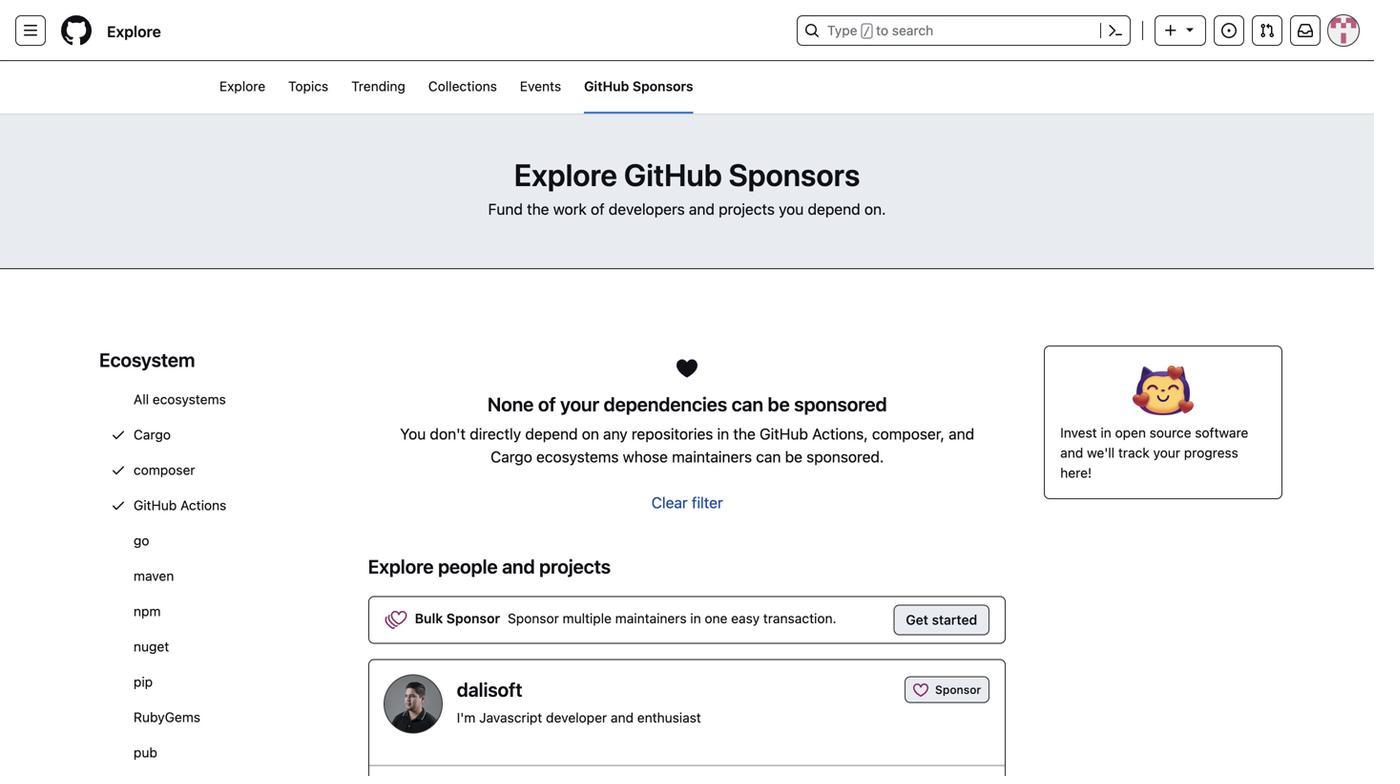 Task type: describe. For each thing, give the bounding box(es) containing it.
software
[[1196, 425, 1249, 441]]

collections link
[[429, 61, 497, 114]]

explore people and projects
[[368, 555, 611, 578]]

maven link
[[107, 566, 330, 586]]

pub
[[134, 745, 157, 760]]

get
[[906, 612, 929, 628]]

and inside none of your dependencies can be sponsored you don't directly depend on any repositories in the github actions, composer, and cargo ecosystems whose maintainers can be sponsored.
[[949, 425, 975, 443]]

cargo inside none of your dependencies can be sponsored you don't directly depend on any repositories in the github actions, composer, and cargo ecosystems whose maintainers can be sponsored.
[[491, 448, 532, 466]]

actions
[[180, 497, 227, 513]]

developers
[[609, 200, 685, 218]]

trending link
[[351, 61, 406, 114]]

command palette image
[[1108, 23, 1124, 38]]

0 vertical spatial sponsors
[[633, 78, 694, 94]]

github actions
[[134, 497, 227, 513]]

any
[[603, 425, 628, 443]]

started
[[932, 612, 978, 628]]

none
[[487, 393, 534, 415]]

pip link
[[107, 672, 330, 692]]

people
[[438, 555, 498, 578]]

your inside none of your dependencies can be sponsored you don't directly depend on any repositories in the github actions, composer, and cargo ecosystems whose maintainers can be sponsored.
[[560, 393, 599, 415]]

and right developer
[[611, 710, 634, 726]]

of inside explore github sponsors fund the work of developers and projects you depend on.
[[591, 200, 605, 218]]

explore github sponsors fund the work of developers and projects you depend on.
[[488, 157, 886, 218]]

get started link
[[894, 605, 990, 635]]

/
[[864, 25, 871, 38]]

events
[[520, 78, 561, 94]]

npm
[[134, 603, 161, 619]]

depend inside none of your dependencies can be sponsored you don't directly depend on any repositories in the github actions, composer, and cargo ecosystems whose maintainers can be sponsored.
[[525, 425, 578, 443]]

0 horizontal spatial sponsor
[[447, 611, 500, 626]]

ecosystems inside none of your dependencies can be sponsored you don't directly depend on any repositories in the github actions, composer, and cargo ecosystems whose maintainers can be sponsored.
[[536, 448, 619, 466]]

all ecosystems
[[134, 391, 226, 407]]

your inside invest in open source software and we'll track your progress here!
[[1154, 445, 1181, 461]]

transaction.
[[764, 611, 837, 626]]

composer link
[[107, 460, 330, 480]]

sponsor link
[[905, 676, 990, 703]]

bulk sponsor sponsor multiple maintainers in one easy transaction.
[[415, 611, 837, 626]]

0 horizontal spatial explore link
[[99, 15, 169, 49]]

all ecosystems link
[[107, 390, 330, 410]]

on.
[[865, 200, 886, 218]]

actions,
[[812, 425, 868, 443]]

0 horizontal spatial in
[[691, 611, 701, 626]]

sponsored.
[[807, 448, 884, 466]]

to
[[876, 22, 889, 38]]

type / to search
[[828, 22, 934, 38]]

1 vertical spatial explore link
[[220, 61, 266, 114]]

clear filter
[[652, 494, 723, 512]]

sponsored
[[794, 393, 887, 415]]

depend inside explore github sponsors fund the work of developers and projects you depend on.
[[808, 200, 861, 218]]

easy
[[732, 611, 760, 626]]

github sponsors link
[[584, 61, 694, 114]]

explore right homepage icon
[[107, 22, 161, 41]]

progress
[[1185, 445, 1239, 461]]

heart image
[[913, 683, 929, 698]]

search
[[892, 22, 934, 38]]

0 vertical spatial can
[[732, 393, 763, 415]]

i'm javascript developer and enthusiast
[[457, 710, 701, 726]]

none of your dependencies can be sponsored you don't directly depend on any repositories in the github actions, composer, and cargo ecosystems whose maintainers can be sponsored.
[[400, 393, 975, 466]]

1 vertical spatial can
[[756, 448, 781, 466]]

in inside none of your dependencies can be sponsored you don't directly depend on any repositories in the github actions, composer, and cargo ecosystems whose maintainers can be sponsored.
[[717, 425, 729, 443]]

and inside invest in open source software and we'll track your progress here!
[[1061, 445, 1084, 461]]

notifications image
[[1298, 23, 1314, 38]]

and inside explore github sponsors fund the work of developers and projects you depend on.
[[689, 200, 715, 218]]

dalisoft
[[457, 678, 523, 701]]

dependencies
[[604, 393, 727, 415]]

rubygems
[[134, 709, 200, 725]]

ecosystem
[[99, 348, 195, 371]]

composer
[[134, 462, 195, 478]]

don't
[[430, 425, 466, 443]]

1 vertical spatial be
[[785, 448, 803, 466]]

one
[[705, 611, 728, 626]]



Task type: vqa. For each thing, say whether or not it's contained in the screenshot.
CARGO LINK
yes



Task type: locate. For each thing, give the bounding box(es) containing it.
of
[[591, 200, 605, 218], [538, 393, 556, 415]]

developer
[[546, 710, 607, 726]]

cargo link
[[107, 425, 330, 445]]

explore link right homepage icon
[[99, 15, 169, 49]]

in right repositories
[[717, 425, 729, 443]]

in inside invest in open source software and we'll track your progress here!
[[1101, 425, 1112, 441]]

the inside none of your dependencies can be sponsored you don't directly depend on any repositories in the github actions, composer, and cargo ecosystems whose maintainers can be sponsored.
[[733, 425, 756, 443]]

plus image
[[1164, 23, 1179, 38]]

1 vertical spatial the
[[733, 425, 756, 443]]

projects inside explore github sponsors fund the work of developers and projects you depend on.
[[719, 200, 775, 218]]

depend left on.
[[808, 200, 861, 218]]

in
[[717, 425, 729, 443], [1101, 425, 1112, 441], [691, 611, 701, 626]]

rubygems link
[[107, 707, 330, 727]]

0 horizontal spatial ecosystems
[[153, 391, 226, 407]]

topics link
[[288, 61, 329, 114]]

explore up bulk
[[368, 555, 434, 578]]

1 vertical spatial of
[[538, 393, 556, 415]]

explore link
[[99, 15, 169, 49], [220, 61, 266, 114]]

explore inside explore github sponsors fund the work of developers and projects you depend on.
[[514, 157, 618, 193]]

you
[[779, 200, 804, 218]]

explore up work
[[514, 157, 618, 193]]

cargo down directly on the left bottom
[[491, 448, 532, 466]]

github up developers
[[624, 157, 722, 193]]

2 horizontal spatial in
[[1101, 425, 1112, 441]]

nuget
[[134, 639, 169, 654]]

0 vertical spatial maintainers
[[672, 448, 752, 466]]

multiple
[[563, 611, 612, 626]]

0 vertical spatial depend
[[808, 200, 861, 218]]

0 vertical spatial projects
[[719, 200, 775, 218]]

explore link left topics link
[[220, 61, 266, 114]]

can right the dependencies
[[732, 393, 763, 415]]

invest in open source software and we'll track your progress here!
[[1061, 425, 1249, 481]]

check image for github actions
[[111, 498, 126, 513]]

depend
[[808, 200, 861, 218], [525, 425, 578, 443]]

1 vertical spatial check image
[[111, 498, 126, 513]]

and right composer,
[[949, 425, 975, 443]]

in up "we'll"
[[1101, 425, 1112, 441]]

whose
[[623, 448, 668, 466]]

github sponsors
[[584, 78, 694, 94]]

all
[[134, 391, 149, 407]]

2 check image from the top
[[111, 498, 126, 513]]

go
[[134, 533, 149, 548]]

composer,
[[872, 425, 945, 443]]

npm link
[[107, 601, 330, 621]]

1 vertical spatial maintainers
[[615, 611, 687, 626]]

1 horizontal spatial ecosystems
[[536, 448, 619, 466]]

projects
[[719, 200, 775, 218], [540, 555, 611, 578]]

check image
[[111, 427, 126, 442]]

1 vertical spatial ecosystems
[[536, 448, 619, 466]]

1 vertical spatial depend
[[525, 425, 578, 443]]

check image for composer
[[111, 463, 126, 478]]

0 vertical spatial cargo
[[134, 427, 171, 442]]

github down composer
[[134, 497, 177, 513]]

github
[[584, 78, 629, 94], [624, 157, 722, 193], [760, 425, 808, 443], [134, 497, 177, 513]]

source
[[1150, 425, 1192, 441]]

open
[[1116, 425, 1146, 441]]

directly
[[470, 425, 521, 443]]

go link
[[107, 531, 330, 551]]

invest
[[1061, 425, 1098, 441]]

get started
[[906, 612, 978, 628]]

check image down check icon
[[111, 463, 126, 478]]

github inside none of your dependencies can be sponsored you don't directly depend on any repositories in the github actions, composer, and cargo ecosystems whose maintainers can be sponsored.
[[760, 425, 808, 443]]

we'll
[[1087, 445, 1115, 461]]

can left sponsored.
[[756, 448, 781, 466]]

repositories
[[632, 425, 713, 443]]

track
[[1119, 445, 1150, 461]]

@dalisoft image
[[384, 675, 442, 733]]

i'm
[[457, 710, 476, 726]]

the inside explore github sponsors fund the work of developers and projects you depend on.
[[527, 200, 549, 218]]

clear
[[652, 494, 688, 512]]

type
[[828, 22, 858, 38]]

0 vertical spatial the
[[527, 200, 549, 218]]

0 vertical spatial explore link
[[99, 15, 169, 49]]

1 vertical spatial cargo
[[491, 448, 532, 466]]

0 horizontal spatial of
[[538, 393, 556, 415]]

can
[[732, 393, 763, 415], [756, 448, 781, 466]]

and right people
[[502, 555, 535, 578]]

explore
[[107, 22, 161, 41], [220, 78, 266, 94], [514, 157, 618, 193], [368, 555, 434, 578]]

pub link
[[107, 743, 330, 763]]

sponsor left multiple
[[508, 611, 559, 626]]

your up on
[[560, 393, 599, 415]]

0 horizontal spatial your
[[560, 393, 599, 415]]

1 horizontal spatial the
[[733, 425, 756, 443]]

2 horizontal spatial sponsor
[[936, 683, 982, 696]]

1 vertical spatial your
[[1154, 445, 1181, 461]]

javascript
[[479, 710, 543, 726]]

be
[[768, 393, 790, 415], [785, 448, 803, 466]]

maintainers down repositories
[[672, 448, 752, 466]]

0 vertical spatial ecosystems
[[153, 391, 226, 407]]

check image inside composer link
[[111, 463, 126, 478]]

on
[[582, 425, 599, 443]]

and up here!
[[1061, 445, 1084, 461]]

fund
[[488, 200, 523, 218]]

0 horizontal spatial depend
[[525, 425, 578, 443]]

collections
[[429, 78, 497, 94]]

work
[[553, 200, 587, 218]]

nuget link
[[107, 637, 330, 657]]

github left actions,
[[760, 425, 808, 443]]

bulk
[[415, 611, 443, 626]]

events link
[[520, 61, 561, 114]]

sponsors
[[633, 78, 694, 94], [729, 157, 860, 193]]

maven
[[134, 568, 174, 584]]

cargo right check icon
[[134, 427, 171, 442]]

pip
[[134, 674, 153, 690]]

check image
[[111, 463, 126, 478], [111, 498, 126, 513]]

github inside explore github sponsors fund the work of developers and projects you depend on.
[[624, 157, 722, 193]]

1 horizontal spatial your
[[1154, 445, 1181, 461]]

clear filter link
[[652, 494, 723, 512]]

and
[[689, 200, 715, 218], [949, 425, 975, 443], [1061, 445, 1084, 461], [502, 555, 535, 578], [611, 710, 634, 726]]

your down source at the right bottom
[[1154, 445, 1181, 461]]

1 horizontal spatial sponsor
[[508, 611, 559, 626]]

0 vertical spatial your
[[560, 393, 599, 415]]

heart fill image
[[676, 357, 699, 380]]

filter
[[692, 494, 723, 512]]

0 horizontal spatial cargo
[[134, 427, 171, 442]]

1 horizontal spatial depend
[[808, 200, 861, 218]]

of inside none of your dependencies can be sponsored you don't directly depend on any repositories in the github actions, composer, and cargo ecosystems whose maintainers can be sponsored.
[[538, 393, 556, 415]]

sponsor right bulk
[[447, 611, 500, 626]]

depend left on
[[525, 425, 578, 443]]

ecosystems down on
[[536, 448, 619, 466]]

check image inside the github actions link
[[111, 498, 126, 513]]

and right developers
[[689, 200, 715, 218]]

0 vertical spatial of
[[591, 200, 605, 218]]

enthusiast
[[638, 710, 701, 726]]

you
[[400, 425, 426, 443]]

1 check image from the top
[[111, 463, 126, 478]]

github actions link
[[107, 495, 330, 516]]

1 vertical spatial projects
[[540, 555, 611, 578]]

git pull request image
[[1260, 23, 1275, 38]]

1 horizontal spatial cargo
[[491, 448, 532, 466]]

issue opened image
[[1222, 23, 1237, 38]]

1 horizontal spatial sponsors
[[729, 157, 860, 193]]

triangle down image
[[1183, 21, 1198, 37]]

be left sponsored.
[[785, 448, 803, 466]]

0 horizontal spatial sponsors
[[633, 78, 694, 94]]

trending
[[351, 78, 406, 94]]

check image left the github actions
[[111, 498, 126, 513]]

explore left topics on the top left
[[220, 78, 266, 94]]

in left one
[[691, 611, 701, 626]]

maintainers right multiple
[[615, 611, 687, 626]]

be left sponsored
[[768, 393, 790, 415]]

0 horizontal spatial the
[[527, 200, 549, 218]]

of right none
[[538, 393, 556, 415]]

the right repositories
[[733, 425, 756, 443]]

topics
[[288, 78, 329, 94]]

the
[[527, 200, 549, 218], [733, 425, 756, 443]]

1 horizontal spatial in
[[717, 425, 729, 443]]

projects up multiple
[[540, 555, 611, 578]]

of right work
[[591, 200, 605, 218]]

github right events
[[584, 78, 629, 94]]

projects left you
[[719, 200, 775, 218]]

0 horizontal spatial projects
[[540, 555, 611, 578]]

maintainers inside none of your dependencies can be sponsored you don't directly depend on any repositories in the github actions, composer, and cargo ecosystems whose maintainers can be sponsored.
[[672, 448, 752, 466]]

0 vertical spatial check image
[[111, 463, 126, 478]]

sponsor right the heart image
[[936, 683, 982, 696]]

homepage image
[[61, 15, 92, 46]]

1 horizontal spatial explore link
[[220, 61, 266, 114]]

0 vertical spatial be
[[768, 393, 790, 415]]

1 horizontal spatial of
[[591, 200, 605, 218]]

dalisoft link
[[457, 675, 523, 704]]

the left work
[[527, 200, 549, 218]]

1 vertical spatial sponsors
[[729, 157, 860, 193]]

ecosystems up cargo link
[[153, 391, 226, 407]]

sponsors inside explore github sponsors fund the work of developers and projects you depend on.
[[729, 157, 860, 193]]

maintainers
[[672, 448, 752, 466], [615, 611, 687, 626]]

here!
[[1061, 465, 1092, 481]]

1 horizontal spatial projects
[[719, 200, 775, 218]]



